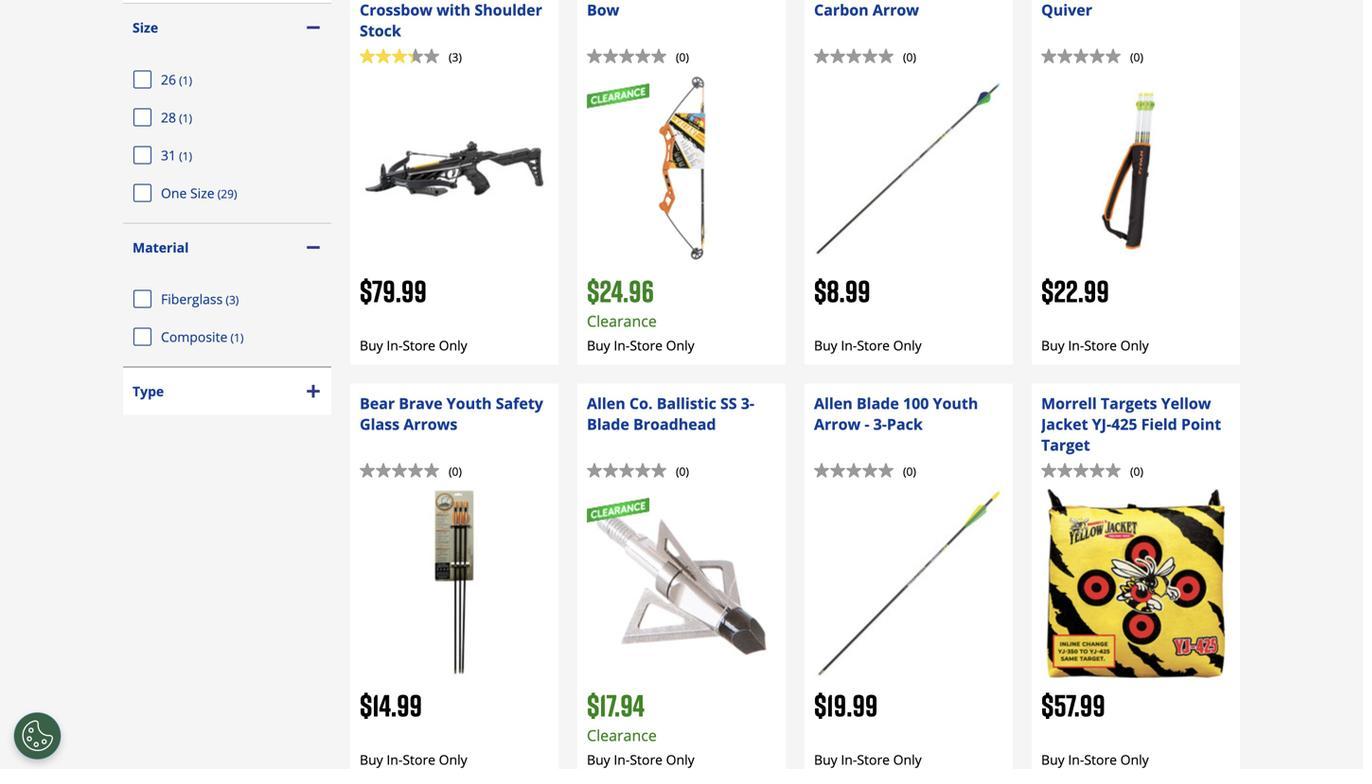 Task type: vqa. For each thing, say whether or not it's contained in the screenshot.
Sales & Deals
no



Task type: describe. For each thing, give the bounding box(es) containing it.
buy in-store only for $57.99
[[1042, 752, 1150, 770]]

buy for $8.99
[[815, 337, 838, 355]]

store for $22.99
[[1085, 337, 1118, 355]]

product group containing $14.99
[[350, 384, 559, 770]]

store for $8.99
[[857, 337, 890, 355]]

3- inside allen blade 100 youth arrow - 3-pack
[[874, 415, 887, 435]]

one
[[161, 184, 187, 202]]

in- for $8.99
[[841, 337, 857, 355]]

(0) for $8.99
[[904, 49, 917, 65]]

this item is on clearance image for $17.94
[[587, 499, 650, 523]]

product group containing $17.94
[[578, 384, 786, 770]]

$14.99
[[360, 688, 422, 724]]

buy inside '$24.96 clearance buy in-store only'
[[587, 337, 611, 355]]

store for $57.99
[[1085, 752, 1118, 770]]

glass
[[360, 415, 400, 435]]

allen for allen co. ballistic ss 3- blade broadhead
[[587, 394, 626, 414]]

-
[[865, 415, 870, 435]]

type
[[133, 383, 164, 401]]

$57.99
[[1042, 688, 1106, 724]]

store for $19.99
[[857, 752, 890, 770]]

(1) for 28
[[179, 110, 192, 126]]

buy for $79.99
[[360, 337, 383, 355]]

morrell targets yellow jacket yj-425 field point target link
[[1042, 394, 1231, 456]]

ballistic
[[657, 394, 717, 414]]

$17.94
[[587, 688, 645, 724]]

product group containing $19.99
[[805, 384, 1013, 770]]

broadhead
[[634, 415, 716, 435]]

safety
[[496, 394, 544, 414]]

$8.99
[[815, 273, 871, 309]]

buy for $57.99
[[1042, 752, 1065, 770]]

28 (1)
[[161, 108, 192, 126]]

pack
[[887, 415, 923, 435]]

$22.99
[[1042, 273, 1110, 309]]

store for $14.99
[[403, 752, 436, 770]]

26 (1)
[[161, 70, 192, 88]]

(1) for 31
[[179, 148, 192, 164]]

buy in-store only for $14.99
[[360, 752, 468, 770]]

bear brave youth safety glass arrows link
[[360, 394, 549, 456]]

only for $57.99
[[1121, 752, 1150, 770]]

(3) inside product group
[[449, 49, 462, 65]]

$19.99
[[815, 688, 878, 724]]

buy in-store only for $22.99
[[1042, 337, 1150, 355]]

(0) for $19.99
[[904, 464, 917, 480]]

brave
[[399, 394, 443, 414]]

only inside '$17.94 clearance buy in-store only'
[[666, 752, 695, 770]]

fiberglass
[[161, 290, 223, 308]]

morrell
[[1042, 394, 1097, 414]]

in- for $19.99
[[841, 752, 857, 770]]

plus image
[[305, 18, 322, 37]]

morrell targets yellow jacket yj-425 field point target
[[1042, 394, 1222, 456]]

buy for $19.99
[[815, 752, 838, 770]]

in- for $14.99
[[387, 752, 403, 770]]

arrows
[[404, 415, 458, 435]]

buy for $22.99
[[1042, 337, 1065, 355]]

allen blade 100 youth arrow - 3-pack link
[[815, 394, 1004, 456]]

size button
[[123, 3, 331, 51]]

$79.99
[[360, 273, 427, 309]]

buy for $14.99
[[360, 752, 383, 770]]

1 vertical spatial size
[[190, 184, 215, 202]]

composite
[[161, 328, 228, 346]]

this item is on clearance image for $24.96
[[587, 84, 650, 109]]

in- inside '$24.96 clearance buy in-store only'
[[614, 337, 630, 355]]

(0) for $14.99
[[449, 464, 462, 480]]



Task type: locate. For each thing, give the bounding box(es) containing it.
0 vertical spatial (3)
[[449, 49, 462, 65]]

buy in-store only down $14.99
[[360, 752, 468, 770]]

(1) for 26
[[179, 72, 192, 88]]

co.
[[630, 394, 653, 414]]

type button
[[123, 367, 331, 415]]

allen blade 100 youth arrow - 3-pack
[[815, 394, 979, 435]]

100
[[904, 394, 929, 414]]

store down $14.99
[[403, 752, 436, 770]]

youth right 100
[[933, 394, 979, 414]]

in- down '$19.99'
[[841, 752, 857, 770]]

(1) inside 31 (1)
[[179, 148, 192, 164]]

target
[[1042, 435, 1091, 456]]

2 allen from the left
[[815, 394, 853, 414]]

3- right -
[[874, 415, 887, 435]]

clearance
[[587, 311, 657, 332], [587, 726, 657, 747]]

product group containing $8.99
[[805, 0, 1013, 365]]

2 plus image from the top
[[305, 382, 322, 401]]

1 horizontal spatial blade
[[857, 394, 900, 414]]

buy in-store only down $8.99
[[815, 337, 922, 355]]

0 horizontal spatial (3)
[[226, 292, 239, 308]]

(3) inside fiberglass (3)
[[226, 292, 239, 308]]

buy inside '$17.94 clearance buy in-store only'
[[587, 752, 611, 770]]

plus image for type
[[305, 382, 322, 401]]

in- down $22.99
[[1069, 337, 1085, 355]]

(1) inside composite (1)
[[231, 330, 244, 346]]

size inside "size" dropdown button
[[133, 19, 158, 37]]

plus image inside type dropdown button
[[305, 382, 322, 401]]

clearance down $24.96
[[587, 311, 657, 332]]

buy in-store only for $79.99
[[360, 337, 468, 355]]

buy in-store only for $19.99
[[815, 752, 922, 770]]

(3)
[[449, 49, 462, 65], [226, 292, 239, 308]]

31 (1)
[[161, 146, 192, 164]]

arrow
[[815, 415, 861, 435]]

point
[[1182, 415, 1222, 435]]

1 youth from the left
[[447, 394, 492, 414]]

buy in-store only down $22.99
[[1042, 337, 1150, 355]]

0 horizontal spatial blade
[[587, 415, 630, 435]]

only for $22.99
[[1121, 337, 1150, 355]]

blade inside allen co. ballistic ss 3- blade broadhead
[[587, 415, 630, 435]]

in- down $79.99
[[387, 337, 403, 355]]

only for $14.99
[[439, 752, 468, 770]]

1 clearance from the top
[[587, 311, 657, 332]]

blade
[[857, 394, 900, 414], [587, 415, 630, 435]]

0 vertical spatial plus image
[[305, 238, 322, 257]]

(0) for $57.99
[[1131, 464, 1144, 480]]

in- down $24.96
[[614, 337, 630, 355]]

youth up arrows
[[447, 394, 492, 414]]

product group containing $22.99
[[1032, 0, 1241, 365]]

clearance inside '$17.94 clearance buy in-store only'
[[587, 726, 657, 747]]

clearance for $24.96
[[587, 311, 657, 332]]

(1) right composite
[[231, 330, 244, 346]]

youth
[[447, 394, 492, 414], [933, 394, 979, 414]]

material button
[[123, 223, 331, 271]]

only
[[439, 337, 468, 355], [666, 337, 695, 355], [894, 337, 922, 355], [1121, 337, 1150, 355], [439, 752, 468, 770], [666, 752, 695, 770], [894, 752, 922, 770], [1121, 752, 1150, 770]]

0 vertical spatial clearance
[[587, 311, 657, 332]]

(1) inside the 26 (1)
[[179, 72, 192, 88]]

1 vertical spatial this item is on clearance image
[[587, 499, 650, 523]]

youth inside 'bear brave youth safety glass arrows'
[[447, 394, 492, 414]]

only inside '$24.96 clearance buy in-store only'
[[666, 337, 695, 355]]

bear brave youth safety glass arrows
[[360, 394, 544, 435]]

2 clearance from the top
[[587, 726, 657, 747]]

buy up bear
[[360, 337, 383, 355]]

in- down $8.99
[[841, 337, 857, 355]]

plus image for material
[[305, 238, 322, 257]]

in- inside '$17.94 clearance buy in-store only'
[[614, 752, 630, 770]]

composite (1)
[[161, 328, 244, 346]]

1 horizontal spatial youth
[[933, 394, 979, 414]]

youth inside allen blade 100 youth arrow - 3-pack
[[933, 394, 979, 414]]

1 horizontal spatial 3-
[[874, 415, 887, 435]]

1 horizontal spatial size
[[190, 184, 215, 202]]

fiberglass (3)
[[161, 290, 239, 308]]

0 horizontal spatial allen
[[587, 394, 626, 414]]

2 youth from the left
[[933, 394, 979, 414]]

allen inside allen co. ballistic ss 3- blade broadhead
[[587, 394, 626, 414]]

$17.94 clearance buy in-store only
[[587, 688, 695, 770]]

store down $17.94
[[630, 752, 663, 770]]

1 vertical spatial clearance
[[587, 726, 657, 747]]

28
[[161, 108, 176, 126]]

(1) right the 28 at the top
[[179, 110, 192, 126]]

allen
[[587, 394, 626, 414], [815, 394, 853, 414]]

(1) inside 28 (1)
[[179, 110, 192, 126]]

1 vertical spatial (3)
[[226, 292, 239, 308]]

store down $57.99
[[1085, 752, 1118, 770]]

blade left broadhead
[[587, 415, 630, 435]]

0 vertical spatial size
[[133, 19, 158, 37]]

1 horizontal spatial (3)
[[449, 49, 462, 65]]

store down $22.99
[[1085, 337, 1118, 355]]

store inside '$24.96 clearance buy in-store only'
[[630, 337, 663, 355]]

this item is on clearance image
[[587, 84, 650, 109], [587, 499, 650, 523]]

(0) for $22.99
[[1131, 49, 1144, 65]]

0 horizontal spatial size
[[133, 19, 158, 37]]

only for $19.99
[[894, 752, 922, 770]]

$24.96
[[587, 273, 654, 309]]

yj-
[[1093, 415, 1112, 435]]

1 this item is on clearance image from the top
[[587, 84, 650, 109]]

1 allen from the left
[[587, 394, 626, 414]]

allen co. ballistic ss 3- blade broadhead link
[[587, 394, 777, 456]]

jacket
[[1042, 415, 1089, 435]]

product group containing $24.96
[[578, 0, 786, 365]]

3- right ss on the bottom right of page
[[741, 394, 755, 414]]

(0)
[[676, 49, 689, 65], [904, 49, 917, 65], [1131, 49, 1144, 65], [449, 464, 462, 480], [676, 464, 689, 480], [904, 464, 917, 480], [1131, 464, 1144, 480]]

1 vertical spatial plus image
[[305, 382, 322, 401]]

in- for $22.99
[[1069, 337, 1085, 355]]

only for $79.99
[[439, 337, 468, 355]]

store for $79.99
[[403, 337, 436, 355]]

clearance for $17.94
[[587, 726, 657, 747]]

in-
[[387, 337, 403, 355], [614, 337, 630, 355], [841, 337, 857, 355], [1069, 337, 1085, 355], [387, 752, 403, 770], [614, 752, 630, 770], [841, 752, 857, 770], [1069, 752, 1085, 770]]

store down $8.99
[[857, 337, 890, 355]]

blade inside allen blade 100 youth arrow - 3-pack
[[857, 394, 900, 414]]

(29)
[[218, 186, 237, 202]]

store
[[403, 337, 436, 355], [630, 337, 663, 355], [857, 337, 890, 355], [1085, 337, 1118, 355], [403, 752, 436, 770], [630, 752, 663, 770], [857, 752, 890, 770], [1085, 752, 1118, 770]]

$24.96 clearance buy in-store only
[[587, 273, 695, 355]]

size
[[133, 19, 158, 37], [190, 184, 215, 202]]

store inside '$17.94 clearance buy in-store only'
[[630, 752, 663, 770]]

buy down $8.99
[[815, 337, 838, 355]]

ss
[[721, 394, 737, 414]]

in- for $79.99
[[387, 337, 403, 355]]

buy down $14.99
[[360, 752, 383, 770]]

allen for allen blade 100 youth arrow - 3-pack
[[815, 394, 853, 414]]

product group containing $57.99
[[1032, 384, 1241, 770]]

425
[[1112, 415, 1138, 435]]

1 horizontal spatial allen
[[815, 394, 853, 414]]

26
[[161, 70, 176, 88]]

(1)
[[179, 72, 192, 88], [179, 110, 192, 126], [179, 148, 192, 164], [231, 330, 244, 346]]

3-
[[741, 394, 755, 414], [874, 415, 887, 435]]

buy in-store only for $8.99
[[815, 337, 922, 355]]

store up brave
[[403, 337, 436, 355]]

product group
[[350, 0, 559, 365], [578, 0, 786, 365], [805, 0, 1013, 365], [1032, 0, 1241, 365], [350, 384, 559, 770], [578, 384, 786, 770], [805, 384, 1013, 770], [1032, 384, 1241, 770]]

allen co. ballistic ss 3- blade broadhead
[[587, 394, 755, 435]]

(1) right 31
[[179, 148, 192, 164]]

bear
[[360, 394, 395, 414]]

in- down $57.99
[[1069, 752, 1085, 770]]

2 this item is on clearance image from the top
[[587, 499, 650, 523]]

3- inside allen co. ballistic ss 3- blade broadhead
[[741, 394, 755, 414]]

field
[[1142, 415, 1178, 435]]

0 horizontal spatial youth
[[447, 394, 492, 414]]

buy
[[360, 337, 383, 355], [587, 337, 611, 355], [815, 337, 838, 355], [1042, 337, 1065, 355], [360, 752, 383, 770], [587, 752, 611, 770], [815, 752, 838, 770], [1042, 752, 1065, 770]]

buy in-store only down $57.99
[[1042, 752, 1150, 770]]

buy down $57.99
[[1042, 752, 1065, 770]]

0 vertical spatial this item is on clearance image
[[587, 84, 650, 109]]

in- down $17.94
[[614, 752, 630, 770]]

clearance down $17.94
[[587, 726, 657, 747]]

only for $8.99
[[894, 337, 922, 355]]

targets
[[1101, 394, 1158, 414]]

store down '$19.99'
[[857, 752, 890, 770]]

buy down '$19.99'
[[815, 752, 838, 770]]

product group containing $79.99
[[350, 0, 559, 365]]

plus image
[[305, 238, 322, 257], [305, 382, 322, 401]]

31
[[161, 146, 176, 164]]

in- for $57.99
[[1069, 752, 1085, 770]]

blade up -
[[857, 394, 900, 414]]

allen left co.
[[587, 394, 626, 414]]

(1) for composite
[[231, 330, 244, 346]]

buy in-store only
[[360, 337, 468, 355], [815, 337, 922, 355], [1042, 337, 1150, 355], [360, 752, 468, 770], [815, 752, 922, 770], [1042, 752, 1150, 770]]

1 plus image from the top
[[305, 238, 322, 257]]

buy down $22.99
[[1042, 337, 1065, 355]]

one size (29)
[[161, 184, 237, 202]]

buy down $17.94
[[587, 752, 611, 770]]

buy down $24.96
[[587, 337, 611, 355]]

plus image inside material dropdown button
[[305, 238, 322, 257]]

store up co.
[[630, 337, 663, 355]]

yellow
[[1162, 394, 1212, 414]]

0 horizontal spatial 3-
[[741, 394, 755, 414]]

allen inside allen blade 100 youth arrow - 3-pack
[[815, 394, 853, 414]]

allen up arrow at the right bottom of page
[[815, 394, 853, 414]]

buy in-store only down $79.99
[[360, 337, 468, 355]]

in- down $14.99
[[387, 752, 403, 770]]

clearance inside '$24.96 clearance buy in-store only'
[[587, 311, 657, 332]]

material
[[133, 239, 189, 257]]

buy in-store only down '$19.99'
[[815, 752, 922, 770]]

(1) right 26
[[179, 72, 192, 88]]



